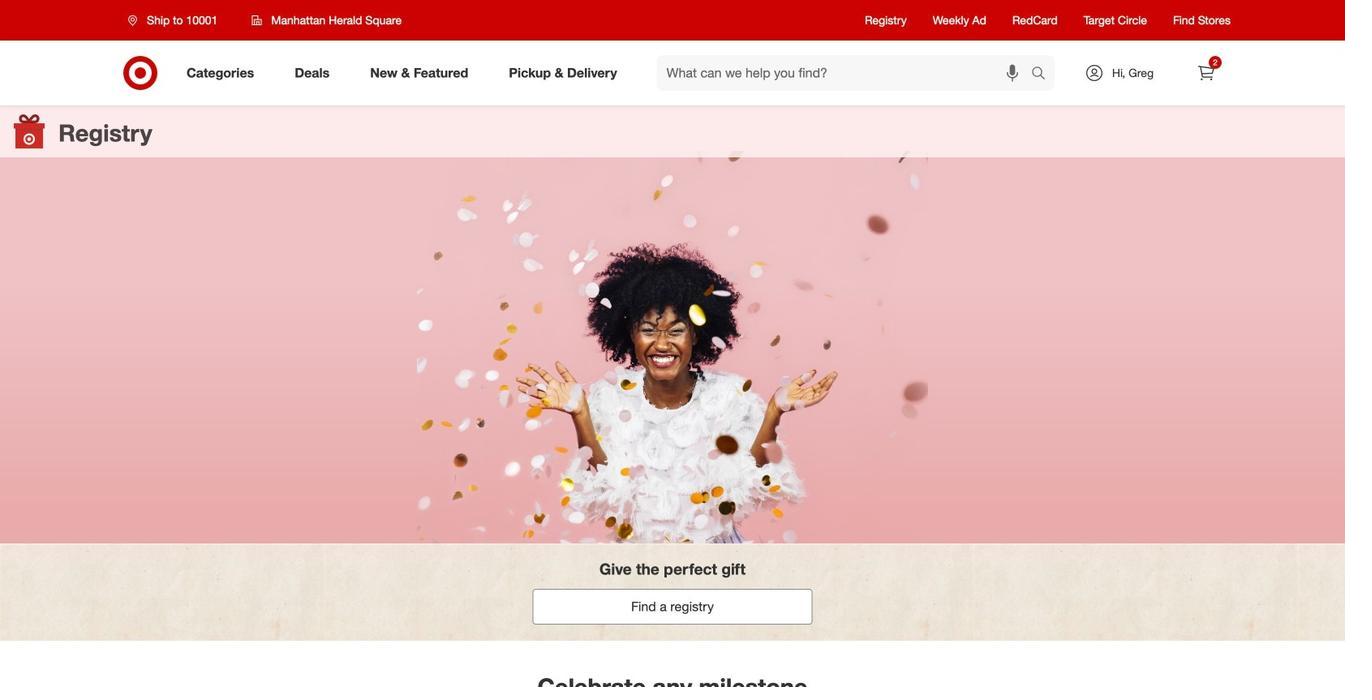 Task type: vqa. For each thing, say whether or not it's contained in the screenshot.
What can we help you find? suggestions appear below search field
yes



Task type: describe. For each thing, give the bounding box(es) containing it.
What can we help you find? suggestions appear below search field
[[657, 55, 1036, 91]]



